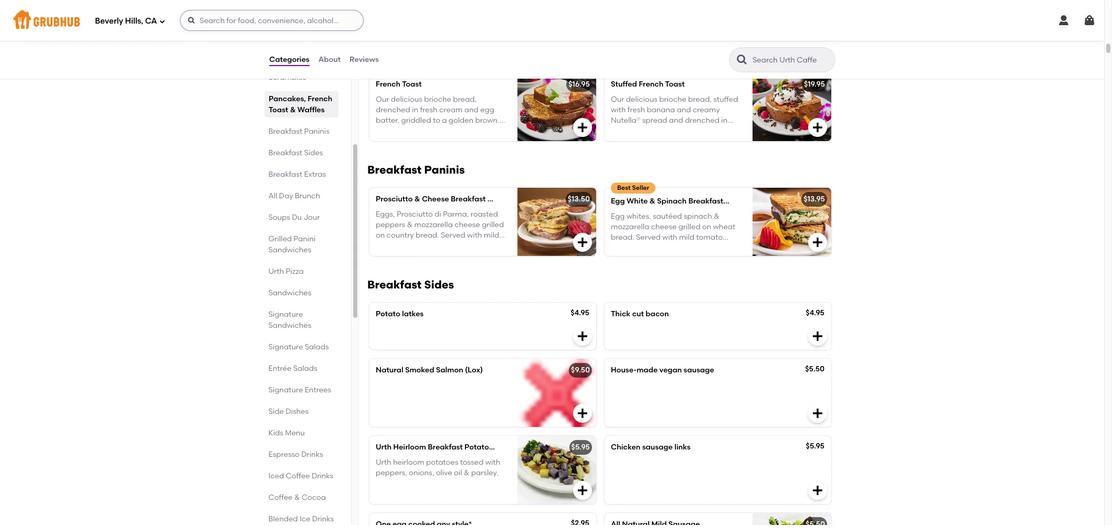 Task type: vqa. For each thing, say whether or not it's contained in the screenshot.
pure to the bottom
yes



Task type: locate. For each thing, give the bounding box(es) containing it.
0 horizontal spatial sauce.
[[433, 242, 457, 251]]

2 vertical spatial signature
[[269, 386, 303, 395]]

1 signature from the top
[[269, 310, 303, 319]]

tomato
[[696, 233, 723, 242], [376, 242, 402, 251]]

0 horizontal spatial served
[[376, 127, 400, 136]]

& up wheat
[[714, 212, 720, 221]]

day
[[279, 192, 293, 201]]

tomato inside eggs, prosciutto di parma, roasted peppers & mozzarella cheese grilled on country bread. served with mild tomato dipping sauce. (contains pork)
[[376, 242, 402, 251]]

urth heirloom breakfast potatoes
[[376, 443, 497, 452]]

iced coffee drinks
[[269, 472, 334, 481]]

on down spinach
[[702, 223, 712, 231]]

pure down belgian
[[677, 28, 693, 37]]

1 horizontal spatial sauce.
[[640, 244, 664, 253]]

natural smoked salmon (lox) image
[[518, 359, 596, 428]]

reviews button
[[349, 41, 379, 79]]

toast for stuffed french toast
[[665, 80, 685, 89]]

salads for entrée salads
[[294, 364, 318, 373]]

mild inside eggs, prosciutto di parma, roasted peppers & mozzarella cheese grilled on country bread. served with mild tomato dipping sauce. (contains pork)
[[484, 231, 499, 240]]

egg inside egg whites, sautéed spinach & mozzarella cheese grilled on wheat bread. served with mild tomato dipping sauce.
[[611, 212, 625, 221]]

toast right the stuffed at the top
[[665, 80, 685, 89]]

1 horizontal spatial panini
[[488, 195, 510, 204]]

1 vertical spatial salads
[[294, 364, 318, 373]]

0 horizontal spatial tomato
[[376, 242, 402, 251]]

bread. down whites,
[[611, 233, 635, 242]]

drinks
[[302, 450, 323, 459], [312, 472, 334, 481], [313, 515, 334, 524]]

0 horizontal spatial panini
[[294, 235, 316, 244]]

egg for egg white & spinach breakfast panini
[[611, 197, 625, 206]]

2 $4.95 from the left
[[806, 309, 825, 318]]

0 vertical spatial paninis
[[304, 127, 330, 136]]

prosciutto left di
[[397, 210, 433, 219]]

1 horizontal spatial grilled
[[679, 223, 701, 231]]

1 horizontal spatial mozzarella
[[611, 223, 650, 231]]

with down sautéed
[[663, 233, 678, 242]]

$5.95
[[806, 442, 825, 451], [572, 443, 590, 452]]

1 vertical spatial coffee
[[269, 494, 293, 502]]

with up 'parsley.'
[[486, 458, 500, 467]]

breakfast sides up latkes
[[368, 278, 454, 292]]

urth left pizza
[[269, 267, 284, 276]]

cheese
[[455, 220, 480, 229], [651, 223, 677, 231]]

breakfast paninis
[[269, 127, 330, 136], [368, 163, 465, 177]]

1 horizontal spatial breakfast sides
[[368, 278, 454, 292]]

thick
[[611, 310, 631, 319]]

& inside egg whites, sautéed spinach & mozzarella cheese grilled on wheat bread. served with mild tomato dipping sauce.
[[714, 212, 720, 221]]

signature sandwiches tab
[[269, 309, 334, 331]]

1 horizontal spatial bread.
[[611, 233, 635, 242]]

svg image
[[1058, 14, 1070, 27], [1084, 14, 1096, 27], [159, 18, 166, 24], [576, 121, 589, 134], [576, 236, 589, 249], [812, 408, 824, 420], [576, 485, 589, 497], [812, 485, 824, 497]]

extras
[[304, 170, 326, 179]]

2 horizontal spatial served
[[636, 233, 661, 242]]

bread. inside egg whites, sautéed spinach & mozzarella cheese grilled on wheat bread. served with mild tomato dipping sauce.
[[611, 233, 635, 242]]

1 horizontal spatial paninis
[[424, 163, 465, 177]]

country
[[387, 231, 414, 240]]

1 egg from the top
[[611, 197, 625, 206]]

egg left whites,
[[611, 212, 625, 221]]

svg image right 'ca'
[[188, 16, 196, 25]]

ice
[[300, 515, 311, 524]]

toast down pancakes,
[[269, 106, 288, 114]]

coffee up coffee & cocoa
[[286, 472, 310, 481]]

breakfast up breakfast extras
[[269, 149, 303, 158]]

a
[[442, 116, 447, 125]]

maple down buttermilk
[[695, 28, 718, 37]]

entrée
[[269, 364, 292, 373]]

pure
[[677, 28, 693, 37], [439, 137, 455, 146]]

sauce. inside egg whites, sautéed spinach & mozzarella cheese grilled on wheat bread. served with mild tomato dipping sauce.
[[640, 244, 664, 253]]

1 horizontal spatial dipping
[[611, 244, 638, 253]]

$13.50
[[568, 195, 590, 204]]

1 vertical spatial signature
[[269, 343, 303, 352]]

batter,
[[376, 116, 400, 125]]

breakfast paninis up breakfast sides 'tab'
[[269, 127, 330, 136]]

coffee inside iced coffee drinks tab
[[286, 472, 310, 481]]

all day brunch
[[269, 192, 320, 201]]

toast up "delicious"
[[402, 80, 422, 89]]

0 horizontal spatial toast
[[269, 106, 288, 114]]

pizza
[[286, 267, 304, 276]]

1 vertical spatial egg
[[611, 212, 625, 221]]

0 horizontal spatial and
[[423, 137, 437, 146]]

sides up extras
[[304, 149, 323, 158]]

urth
[[269, 267, 284, 276], [376, 443, 392, 452], [376, 458, 391, 467]]

bread.
[[416, 231, 439, 240], [611, 233, 635, 242]]

and down whipped on the top of the page
[[423, 137, 437, 146]]

egg down best
[[611, 197, 625, 206]]

0 horizontal spatial mozzarella
[[414, 220, 453, 229]]

iced
[[269, 472, 284, 481]]

1 vertical spatial prosciutto
[[397, 210, 433, 219]]

egg for egg whites, sautéed spinach & mozzarella cheese grilled on wheat bread. served with mild tomato dipping sauce.
[[611, 212, 625, 221]]

svg image down the $13.95
[[812, 236, 824, 249]]

1 horizontal spatial $5.95
[[806, 442, 825, 451]]

sides
[[304, 149, 323, 158], [424, 278, 454, 292]]

$13.95
[[804, 195, 825, 204]]

mozzarella down di
[[414, 220, 453, 229]]

breakfast sides up breakfast extras
[[269, 149, 323, 158]]

cream,
[[452, 127, 477, 136]]

drinks inside blended ice drinks
[[313, 515, 334, 524]]

butter.
[[618, 39, 642, 48]]

with up butter at the top
[[402, 127, 417, 136]]

fresh
[[420, 105, 438, 114]]

house-made vegan sausage
[[611, 366, 714, 375]]

signature for signature entrees
[[269, 386, 303, 395]]

white
[[627, 197, 648, 206]]

1 $4.95 from the left
[[571, 309, 590, 318]]

2 horizontal spatial toast
[[665, 80, 685, 89]]

signature for signature salads
[[269, 343, 303, 352]]

2 vertical spatial drinks
[[313, 515, 334, 524]]

maple
[[695, 28, 718, 37], [457, 137, 480, 146]]

panini up wheat
[[725, 197, 748, 206]]

cheese inside egg whites, sautéed spinach & mozzarella cheese grilled on wheat bread. served with mild tomato dipping sauce.
[[651, 223, 677, 231]]

cocoa
[[302, 494, 326, 502]]

belgian
[[664, 18, 691, 27]]

cheese down sautéed
[[651, 223, 677, 231]]

0 vertical spatial maple
[[695, 28, 718, 37]]

0 horizontal spatial dipping
[[404, 242, 432, 251]]

sausage right 'vegan'
[[684, 366, 714, 375]]

signature up entrée
[[269, 343, 303, 352]]

prosciutto inside eggs, prosciutto di parma, roasted peppers & mozzarella cheese grilled on country bread. served with mild tomato dipping sauce. (contains pork)
[[397, 210, 433, 219]]

urth for urth pizza
[[269, 267, 284, 276]]

with down belgian
[[660, 28, 675, 37]]

maple down 'cream,'
[[457, 137, 480, 146]]

1 horizontal spatial mild
[[679, 233, 695, 242]]

1 horizontal spatial sausage
[[684, 366, 714, 375]]

0 vertical spatial sandwiches
[[269, 246, 312, 255]]

1 vertical spatial drinks
[[312, 472, 334, 481]]

1 horizontal spatial toast
[[402, 80, 422, 89]]

svg image down the $19.95
[[812, 121, 824, 134]]

mild
[[484, 231, 499, 240], [679, 233, 695, 242]]

classic belgian waffle image
[[753, 0, 832, 64]]

signature entrees tab
[[269, 385, 334, 396]]

kids menu
[[269, 429, 305, 438]]

breakfast inside 'tab'
[[269, 149, 303, 158]]

on
[[702, 223, 712, 231], [376, 231, 385, 240]]

breakfast up parma,
[[451, 195, 486, 204]]

bread. down di
[[416, 231, 439, 240]]

0 vertical spatial pure
[[677, 28, 693, 37]]

sauce. down whites,
[[640, 244, 664, 253]]

0 vertical spatial sides
[[304, 149, 323, 158]]

breakfast paninis inside tab
[[269, 127, 330, 136]]

parsley.
[[471, 469, 499, 478]]

breakfast extras tab
[[269, 169, 334, 180]]

1 horizontal spatial $4.95
[[806, 309, 825, 318]]

toast inside pancakes, french toast & waffles
[[269, 106, 288, 114]]

sausage left the links
[[642, 443, 673, 452]]

salads
[[305, 343, 329, 352], [294, 364, 318, 373]]

0 vertical spatial urth
[[269, 267, 284, 276]]

side
[[269, 407, 284, 416]]

stuffed french toast image
[[753, 73, 832, 141]]

breakfast up day at the top of the page
[[269, 170, 303, 179]]

soups du jour tab
[[269, 212, 334, 223]]

& down pancakes,
[[290, 106, 296, 114]]

coffee up blended
[[269, 494, 293, 502]]

signature down sandwiches tab at the bottom left
[[269, 310, 303, 319]]

1 vertical spatial paninis
[[424, 163, 465, 177]]

blended ice drinks
[[269, 515, 334, 526]]

0 horizontal spatial mild
[[484, 231, 499, 240]]

wheat
[[713, 223, 736, 231]]

with up (contains
[[467, 231, 482, 240]]

sides down eggs, prosciutto di parma, roasted peppers & mozzarella cheese grilled on country bread. served with mild tomato dipping sauce. (contains pork)
[[424, 278, 454, 292]]

breakfast inside tab
[[269, 170, 303, 179]]

2 signature from the top
[[269, 343, 303, 352]]

urth up peppers,
[[376, 458, 391, 467]]

urth for urth heirloom potatoes tossed with peppers, onions, olive oil & parsley.
[[376, 458, 391, 467]]

0 vertical spatial and
[[465, 105, 479, 114]]

sides inside 'tab'
[[304, 149, 323, 158]]

vegan
[[660, 366, 682, 375]]

signature for signature sandwiches
[[269, 310, 303, 319]]

urth inside tab
[[269, 267, 284, 276]]

cream
[[439, 105, 463, 114]]

side dishes tab
[[269, 406, 334, 417]]

mild up (contains
[[484, 231, 499, 240]]

0 vertical spatial breakfast sides
[[269, 149, 323, 158]]

&
[[611, 39, 617, 48], [301, 62, 306, 71], [290, 106, 296, 114], [415, 195, 420, 204], [650, 197, 656, 206], [714, 212, 720, 221], [407, 220, 413, 229], [464, 469, 470, 478], [295, 494, 300, 502]]

0 horizontal spatial sausage
[[642, 443, 673, 452]]

0 horizontal spatial paninis
[[304, 127, 330, 136]]

0 horizontal spatial sides
[[304, 149, 323, 158]]

signature inside signature sandwiches
[[269, 310, 303, 319]]

breakfast paninis down butter at the top
[[368, 163, 465, 177]]

kids
[[269, 429, 284, 438]]

1 horizontal spatial breakfast paninis
[[368, 163, 465, 177]]

urth inside urth heirloom potatoes tossed with peppers, onions, olive oil & parsley.
[[376, 458, 391, 467]]

urth left heirloom
[[376, 443, 392, 452]]

1 vertical spatial maple
[[457, 137, 480, 146]]

0 vertical spatial egg
[[611, 197, 625, 206]]

paninis inside tab
[[304, 127, 330, 136]]

egg
[[480, 105, 494, 114]]

1 horizontal spatial served
[[441, 231, 466, 240]]

coffee
[[286, 472, 310, 481], [269, 494, 293, 502]]

panini down "soups du jour" tab on the left of the page
[[294, 235, 316, 244]]

1 horizontal spatial pure
[[677, 28, 693, 37]]

0 horizontal spatial pure
[[439, 137, 455, 146]]

french for stuffed french toast
[[639, 80, 664, 89]]

& left the cheese
[[415, 195, 420, 204]]

maple inside our delicious brioche bread, drenched in fresh cream and egg batter, griddled to a golden brown. served with whipped cream, acacia honey butter and pure maple syrup.
[[457, 137, 480, 146]]

brioche
[[424, 95, 451, 104]]

sandwiches up signature salads
[[269, 321, 312, 330]]

on down peppers
[[376, 231, 385, 240]]

signature sandwiches
[[269, 310, 312, 330]]

drinks up iced coffee drinks tab
[[302, 450, 323, 459]]

main navigation navigation
[[0, 0, 1105, 41]]

svg image
[[188, 16, 196, 25], [812, 44, 824, 57], [812, 121, 824, 134], [812, 236, 824, 249], [576, 330, 589, 343], [812, 330, 824, 343], [576, 408, 589, 420]]

0 horizontal spatial $4.95
[[571, 309, 590, 318]]

mild down spinach
[[679, 233, 695, 242]]

sandwiches down urth pizza
[[269, 289, 312, 298]]

0 horizontal spatial french
[[308, 95, 332, 103]]

grilled
[[482, 220, 504, 229], [679, 223, 701, 231]]

dipping down country
[[404, 242, 432, 251]]

blended ice drinks tab
[[269, 514, 334, 526]]

1 vertical spatial breakfast paninis
[[368, 163, 465, 177]]

2 vertical spatial sandwiches
[[269, 321, 312, 330]]

drinks up cocoa
[[312, 472, 334, 481]]

0 vertical spatial signature
[[269, 310, 303, 319]]

stuffed
[[611, 80, 637, 89]]

tomato up pork)
[[376, 242, 402, 251]]

dipping down whites,
[[611, 244, 638, 253]]

brown.
[[475, 116, 500, 125]]

0 horizontal spatial maple
[[457, 137, 480, 146]]

1 vertical spatial sandwiches
[[269, 289, 312, 298]]

0 vertical spatial prosciutto
[[376, 195, 413, 204]]

coffee & cocoa
[[269, 494, 326, 502]]

syrup
[[720, 28, 739, 37]]

2 vertical spatial urth
[[376, 458, 391, 467]]

soups du jour
[[269, 213, 320, 222]]

1 horizontal spatial maple
[[695, 28, 718, 37]]

0 vertical spatial salads
[[305, 343, 329, 352]]

pure inside our delicious brioche bread, drenched in fresh cream and egg batter, griddled to a golden brown. served with whipped cream, acacia honey butter and pure maple syrup.
[[439, 137, 455, 146]]

1 horizontal spatial and
[[465, 105, 479, 114]]

pancakes, french toast & waffles
[[269, 95, 332, 114]]

tomato down wheat
[[696, 233, 723, 242]]

peppers,
[[376, 469, 407, 478]]

1 sandwiches from the top
[[269, 246, 312, 255]]

1 horizontal spatial cheese
[[651, 223, 677, 231]]

signature up side dishes
[[269, 386, 303, 395]]

0 vertical spatial sausage
[[684, 366, 714, 375]]

sauce. left (contains
[[433, 242, 457, 251]]

french right the stuffed at the top
[[639, 80, 664, 89]]

3 signature from the top
[[269, 386, 303, 395]]

1 vertical spatial pure
[[439, 137, 455, 146]]

$4.95
[[571, 309, 590, 318], [806, 309, 825, 318]]

2 horizontal spatial french
[[639, 80, 664, 89]]

salads up signature entrees "tab"
[[294, 364, 318, 373]]

sandwiches
[[269, 246, 312, 255], [269, 289, 312, 298], [269, 321, 312, 330]]

& up scrambles
[[301, 62, 306, 71]]

french up our
[[376, 80, 401, 89]]

1 vertical spatial urth
[[376, 443, 392, 452]]

grilled down roasted
[[482, 220, 504, 229]]

with
[[660, 28, 675, 37], [402, 127, 417, 136], [467, 231, 482, 240], [663, 233, 678, 242], [486, 458, 500, 467]]

cheese down parma,
[[455, 220, 480, 229]]

1 horizontal spatial tomato
[[696, 233, 723, 242]]

thick cut bacon
[[611, 310, 669, 319]]

potatoes
[[426, 458, 458, 467]]

& down waffle in the right of the page
[[611, 39, 617, 48]]

mozzarella down whites,
[[611, 223, 650, 231]]

french up waffles
[[308, 95, 332, 103]]

0 horizontal spatial breakfast paninis
[[269, 127, 330, 136]]

breakfast up breakfast sides 'tab'
[[269, 127, 303, 136]]

0 horizontal spatial bread.
[[416, 231, 439, 240]]

1 horizontal spatial sides
[[424, 278, 454, 292]]

breakfast
[[269, 127, 303, 136], [269, 149, 303, 158], [368, 163, 422, 177], [269, 170, 303, 179], [451, 195, 486, 204], [689, 197, 724, 206], [368, 278, 422, 292], [428, 443, 463, 452]]

svg image inside main navigation navigation
[[188, 16, 196, 25]]

panini up roasted
[[488, 195, 510, 204]]

spinach
[[657, 197, 687, 206]]

all
[[269, 192, 278, 201]]

signature inside "tab"
[[269, 386, 303, 395]]

bread. inside eggs, prosciutto di parma, roasted peppers & mozzarella cheese grilled on country bread. served with mild tomato dipping sauce. (contains pork)
[[416, 231, 439, 240]]

prosciutto up eggs,
[[376, 195, 413, 204]]

soups
[[269, 213, 291, 222]]

salads for signature salads
[[305, 343, 329, 352]]

0 horizontal spatial on
[[376, 231, 385, 240]]

house-
[[611, 366, 637, 375]]

ca
[[145, 16, 157, 26]]

1 horizontal spatial french
[[376, 80, 401, 89]]

espresso drinks tab
[[269, 449, 334, 460]]

sandwiches down 'grilled'
[[269, 246, 312, 255]]

pancakes,
[[269, 95, 306, 103]]

urth for urth heirloom breakfast potatoes
[[376, 443, 392, 452]]

salads up entrée salads tab at the bottom of the page
[[305, 343, 329, 352]]

1 vertical spatial breakfast sides
[[368, 278, 454, 292]]

1 horizontal spatial on
[[702, 223, 712, 231]]

served down batter,
[[376, 127, 400, 136]]

$4.95 for svg image on top of $9.50 at right
[[571, 309, 590, 318]]

0 horizontal spatial cheese
[[455, 220, 480, 229]]

served down whites,
[[636, 233, 661, 242]]

0 horizontal spatial breakfast sides
[[269, 149, 323, 158]]

0 vertical spatial breakfast paninis
[[269, 127, 330, 136]]

breakfast sides inside 'tab'
[[269, 149, 323, 158]]

french for pancakes, french toast & waffles
[[308, 95, 332, 103]]

drinks right ice
[[313, 515, 334, 524]]

menu
[[285, 429, 305, 438]]

whipped
[[419, 127, 450, 136]]

cut
[[632, 310, 644, 319]]

& right oil on the left bottom
[[464, 469, 470, 478]]

urth pizza
[[269, 267, 304, 276]]

1 vertical spatial sides
[[424, 278, 454, 292]]

and down bread,
[[465, 105, 479, 114]]

paninis up prosciutto & cheese breakfast panini
[[424, 163, 465, 177]]

2 egg from the top
[[611, 212, 625, 221]]

breakfast sides tab
[[269, 148, 334, 159]]

0 horizontal spatial grilled
[[482, 220, 504, 229]]

french inside pancakes, french toast & waffles
[[308, 95, 332, 103]]

jour
[[304, 213, 320, 222]]

paninis down waffles
[[304, 127, 330, 136]]

& up country
[[407, 220, 413, 229]]

pure down whipped on the top of the page
[[439, 137, 455, 146]]

0 vertical spatial coffee
[[286, 472, 310, 481]]

0 vertical spatial drinks
[[302, 450, 323, 459]]

grilled down spinach
[[679, 223, 701, 231]]

served down parma,
[[441, 231, 466, 240]]



Task type: describe. For each thing, give the bounding box(es) containing it.
with inside our delicious brioche bread, drenched in fresh cream and egg batter, griddled to a golden brown. served with whipped cream, acacia honey butter and pure maple syrup.
[[402, 127, 417, 136]]

buttermilk
[[692, 18, 729, 27]]

golden
[[449, 116, 474, 125]]

entrée salads
[[269, 364, 318, 373]]

cheese inside eggs, prosciutto di parma, roasted peppers & mozzarella cheese grilled on country bread. served with mild tomato dipping sauce. (contains pork)
[[455, 220, 480, 229]]

& inside "old-fashioned belgian buttermilk waffle served with pure maple syrup & butter."
[[611, 39, 617, 48]]

signature entrees
[[269, 386, 332, 395]]

with inside urth heirloom potatoes tossed with peppers, onions, olive oil & parsley.
[[486, 458, 500, 467]]

olive
[[436, 469, 452, 478]]

blended
[[269, 515, 298, 524]]

Search Urth Caffe search field
[[752, 55, 832, 65]]

natural smoked salmon (lox)
[[376, 366, 483, 375]]

all day brunch tab
[[269, 191, 334, 202]]

oil
[[454, 469, 462, 478]]

kids menu tab
[[269, 428, 334, 439]]

waffles
[[298, 106, 325, 114]]

old-
[[611, 18, 627, 27]]

egg whites, sautéed spinach & mozzarella cheese grilled on wheat bread. served with mild tomato dipping sauce.
[[611, 212, 736, 253]]

svg image up $9.50 at right
[[576, 330, 589, 343]]

espresso drinks
[[269, 450, 323, 459]]

pork)
[[376, 252, 394, 261]]

breakfast inside tab
[[269, 127, 303, 136]]

2 horizontal spatial panini
[[725, 197, 748, 206]]

Search for food, convenience, alcohol... search field
[[180, 10, 364, 31]]

all natural mild sausage image
[[753, 514, 832, 526]]

old-fashioned belgian buttermilk waffle served with pure maple syrup & butter.
[[611, 18, 739, 48]]

search icon image
[[736, 54, 749, 66]]

& inside eggs, prosciutto di parma, roasted peppers & mozzarella cheese grilled on country bread. served with mild tomato dipping sauce. (contains pork)
[[407, 220, 413, 229]]

heirloom
[[393, 458, 425, 467]]

grilled panini sandwiches
[[269, 235, 316, 255]]

links
[[675, 443, 691, 452]]

$9.50
[[571, 366, 590, 375]]

salmon
[[436, 366, 463, 375]]

our delicious brioche bread, drenched in fresh cream and egg batter, griddled to a golden brown. served with whipped cream, acacia honey butter and pure maple syrup.
[[376, 95, 504, 146]]

categories
[[269, 55, 310, 64]]

grilled inside egg whites, sautéed spinach & mozzarella cheese grilled on wheat bread. served with mild tomato dipping sauce.
[[679, 223, 701, 231]]

scrambles
[[269, 73, 307, 82]]

urth heirloom breakfast potatoes image
[[518, 436, 596, 505]]

du
[[292, 213, 302, 222]]

breakfast extras
[[269, 170, 326, 179]]

latkes
[[402, 310, 424, 319]]

iced coffee drinks tab
[[269, 471, 334, 482]]

griddled
[[401, 116, 431, 125]]

pancakes, french toast & waffles tab
[[269, 93, 334, 116]]

2 sandwiches from the top
[[269, 289, 312, 298]]

drinks for coffee
[[312, 472, 334, 481]]

maple inside "old-fashioned belgian buttermilk waffle served with pure maple syrup & butter."
[[695, 28, 718, 37]]

served inside eggs, prosciutto di parma, roasted peppers & mozzarella cheese grilled on country bread. served with mild tomato dipping sauce. (contains pork)
[[441, 231, 466, 240]]

eggs,
[[376, 210, 395, 219]]

served inside egg whites, sautéed spinach & mozzarella cheese grilled on wheat bread. served with mild tomato dipping sauce.
[[636, 233, 661, 242]]

egg white & spinach breakfast panini image
[[753, 188, 832, 256]]

entrees
[[305, 386, 332, 395]]

dipping inside eggs, prosciutto di parma, roasted peppers & mozzarella cheese grilled on country bread. served with mild tomato dipping sauce. (contains pork)
[[404, 242, 432, 251]]

potatoes
[[465, 443, 497, 452]]

& inside omelets & scrambles
[[301, 62, 306, 71]]

sandwiches inside the grilled panini sandwiches
[[269, 246, 312, 255]]

butter
[[399, 137, 421, 146]]

signature salads tab
[[269, 342, 334, 353]]

chicken sausage links
[[611, 443, 691, 452]]

side dishes
[[269, 407, 309, 416]]

on inside egg whites, sautéed spinach & mozzarella cheese grilled on wheat bread. served with mild tomato dipping sauce.
[[702, 223, 712, 231]]

breakfast paninis tab
[[269, 126, 334, 137]]

espresso
[[269, 450, 300, 459]]

& inside pancakes, french toast & waffles
[[290, 106, 296, 114]]

$16.95
[[569, 80, 590, 89]]

onions,
[[409, 469, 434, 478]]

potato
[[376, 310, 400, 319]]

cheese
[[422, 195, 449, 204]]

mozzarella inside eggs, prosciutto di parma, roasted peppers & mozzarella cheese grilled on country bread. served with mild tomato dipping sauce. (contains pork)
[[414, 220, 453, 229]]

french toast
[[376, 80, 422, 89]]

french toast image
[[518, 73, 596, 141]]

urth pizza tab
[[269, 266, 334, 277]]

categories button
[[269, 41, 310, 79]]

breakfast up spinach
[[689, 197, 724, 206]]

breakfast down pork)
[[368, 278, 422, 292]]

breakfast up potatoes
[[428, 443, 463, 452]]

grilled
[[269, 235, 292, 244]]

delicious
[[391, 95, 423, 104]]

signature salads
[[269, 343, 329, 352]]

sautéed
[[653, 212, 682, 221]]

1 vertical spatial sausage
[[642, 443, 673, 452]]

svg image down $9.50 at right
[[576, 408, 589, 420]]

our
[[376, 95, 389, 104]]

tomato inside egg whites, sautéed spinach & mozzarella cheese grilled on wheat bread. served with mild tomato dipping sauce.
[[696, 233, 723, 242]]

$4.95 for svg image on top of $5.50
[[806, 309, 825, 318]]

3 sandwiches from the top
[[269, 321, 312, 330]]

with inside "old-fashioned belgian buttermilk waffle served with pure maple syrup & butter."
[[660, 28, 675, 37]]

coffee inside coffee & cocoa tab
[[269, 494, 293, 502]]

sauce. inside eggs, prosciutto di parma, roasted peppers & mozzarella cheese grilled on country bread. served with mild tomato dipping sauce. (contains pork)
[[433, 242, 457, 251]]

reviews
[[350, 55, 379, 64]]

drenched
[[376, 105, 410, 114]]

mozzarella inside egg whites, sautéed spinach & mozzarella cheese grilled on wheat bread. served with mild tomato dipping sauce.
[[611, 223, 650, 231]]

potato latkes
[[376, 310, 424, 319]]

smoked
[[405, 366, 434, 375]]

grilled inside eggs, prosciutto di parma, roasted peppers & mozzarella cheese grilled on country bread. served with mild tomato dipping sauce. (contains pork)
[[482, 220, 504, 229]]

grilled panini sandwiches tab
[[269, 234, 334, 256]]

urth heirloom potatoes tossed with peppers, onions, olive oil & parsley.
[[376, 458, 500, 478]]

& right white
[[650, 197, 656, 206]]

sandwiches tab
[[269, 288, 334, 299]]

syrup.
[[482, 137, 503, 146]]

honey
[[376, 137, 398, 146]]

acacia
[[479, 127, 504, 136]]

prosciutto & cheese breakfast panini image
[[518, 188, 596, 256]]

bacon
[[646, 310, 669, 319]]

1 vertical spatial and
[[423, 137, 437, 146]]

egg white & spinach breakfast panini
[[611, 197, 748, 206]]

chicken
[[611, 443, 641, 452]]

parma,
[[443, 210, 469, 219]]

entrée salads tab
[[269, 363, 334, 374]]

$5.50
[[805, 365, 825, 374]]

with inside eggs, prosciutto di parma, roasted peppers & mozzarella cheese grilled on country bread. served with mild tomato dipping sauce. (contains pork)
[[467, 231, 482, 240]]

di
[[435, 210, 441, 219]]

drinks for ice
[[313, 515, 334, 524]]

omelets
[[269, 62, 299, 71]]

new! fresh corn waffle – gluten-free image
[[518, 0, 596, 64]]

& inside urth heirloom potatoes tossed with peppers, onions, olive oil & parsley.
[[464, 469, 470, 478]]

breakfast down honey
[[368, 163, 422, 177]]

svg image up the $19.95
[[812, 44, 824, 57]]

dishes
[[286, 407, 309, 416]]

pure inside "old-fashioned belgian buttermilk waffle served with pure maple syrup & butter."
[[677, 28, 693, 37]]

coffee & cocoa tab
[[269, 492, 334, 503]]

& left cocoa
[[295, 494, 300, 502]]

$19.95
[[804, 80, 825, 89]]

(contains
[[458, 242, 493, 251]]

dipping inside egg whites, sautéed spinach & mozzarella cheese grilled on wheat bread. served with mild tomato dipping sauce.
[[611, 244, 638, 253]]

svg image up $5.50
[[812, 330, 824, 343]]

best
[[617, 184, 631, 192]]

beverly
[[95, 16, 123, 26]]

waffle
[[611, 28, 633, 37]]

on inside eggs, prosciutto di parma, roasted peppers & mozzarella cheese grilled on country bread. served with mild tomato dipping sauce. (contains pork)
[[376, 231, 385, 240]]

about
[[319, 55, 341, 64]]

served inside our delicious brioche bread, drenched in fresh cream and egg batter, griddled to a golden brown. served with whipped cream, acacia honey butter and pure maple syrup.
[[376, 127, 400, 136]]

beverly hills, ca
[[95, 16, 157, 26]]

mild inside egg whites, sautéed spinach & mozzarella cheese grilled on wheat bread. served with mild tomato dipping sauce.
[[679, 233, 695, 242]]

stuffed french toast
[[611, 80, 685, 89]]

toast for pancakes, french toast & waffles
[[269, 106, 288, 114]]

with inside egg whites, sautéed spinach & mozzarella cheese grilled on wheat bread. served with mild tomato dipping sauce.
[[663, 233, 678, 242]]

omelets & scrambles tab
[[269, 61, 334, 83]]

0 horizontal spatial $5.95
[[572, 443, 590, 452]]

prosciutto & cheese breakfast panini
[[376, 195, 510, 204]]

seller
[[632, 184, 650, 192]]

panini inside the grilled panini sandwiches
[[294, 235, 316, 244]]

old-fashioned belgian buttermilk waffle served with pure maple syrup & butter. button
[[605, 0, 832, 64]]



